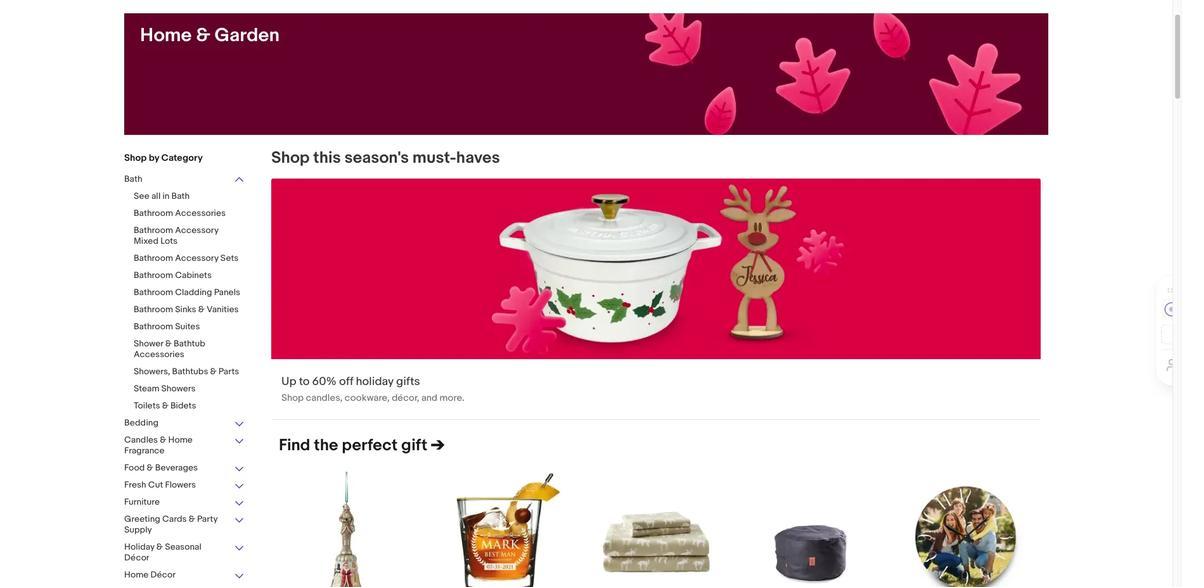 Task type: describe. For each thing, give the bounding box(es) containing it.
bedding
[[124, 418, 159, 429]]

bathroom cabinets link
[[134, 270, 245, 282]]

perfect
[[342, 436, 398, 456]]

bathroom cladding panels link
[[134, 287, 245, 299]]

food & beverages button
[[124, 463, 245, 475]]

off
[[339, 376, 354, 390]]

lots
[[161, 236, 178, 247]]

shop for shop this season's must-haves
[[271, 148, 310, 168]]

fresh
[[124, 480, 146, 491]]

haves
[[457, 148, 500, 168]]

3 bathroom from the top
[[134, 253, 173, 264]]

cookware,
[[345, 393, 390, 405]]

mixed
[[134, 236, 159, 247]]

furniture
[[124, 497, 160, 508]]

2 accessory from the top
[[175, 253, 219, 264]]

cladding
[[175, 287, 212, 298]]

greeting cards & party supply button
[[124, 514, 245, 537]]

& left parts
[[210, 367, 217, 377]]

& right sinks
[[198, 304, 205, 315]]

must-
[[413, 148, 457, 168]]

7 bathroom from the top
[[134, 322, 173, 332]]

home décor button
[[124, 570, 245, 582]]

find
[[279, 436, 310, 456]]

supply
[[124, 525, 152, 536]]

none text field containing up to 60% off holiday gifts
[[271, 179, 1041, 420]]

this
[[313, 148, 341, 168]]

candles & home fragrance button
[[124, 435, 245, 458]]

sets
[[221, 253, 239, 264]]

bathroom accessories link
[[134, 208, 245, 220]]

fresh cut flowers button
[[124, 480, 245, 492]]

bath see all in bath bathroom accessories bathroom accessory mixed lots bathroom accessory sets bathroom cabinets bathroom cladding panels bathroom sinks & vanities bathroom suites shower & bathtub accessories showers, bathtubs & parts steam showers toilets & bidets bedding candles & home fragrance food & beverages fresh cut flowers furniture greeting cards & party supply holiday & seasonal décor home décor
[[124, 174, 240, 581]]

bathroom accessory mixed lots link
[[134, 225, 245, 248]]

up
[[282, 376, 297, 390]]

showers, bathtubs & parts link
[[134, 367, 245, 379]]

candles,
[[306, 393, 343, 405]]

see all in bath link
[[134, 191, 245, 203]]

parts
[[219, 367, 239, 377]]

& right candles
[[160, 435, 166, 446]]

to
[[299, 376, 310, 390]]

steam
[[134, 384, 159, 394]]

home & garden
[[140, 24, 280, 47]]

0 horizontal spatial bath
[[124, 174, 142, 185]]

garden
[[215, 24, 280, 47]]

0 vertical spatial accessories
[[175, 208, 226, 219]]

0 vertical spatial décor
[[124, 553, 149, 564]]

4 bathroom from the top
[[134, 270, 173, 281]]

& left 'party'
[[189, 514, 195, 525]]

panels
[[214, 287, 240, 298]]

shop this season's must-haves
[[271, 148, 500, 168]]

shower & bathtub accessories link
[[134, 339, 245, 361]]

main content containing shop this season's must-haves
[[264, 148, 1049, 588]]

décor,
[[392, 393, 420, 405]]

gifts
[[396, 376, 420, 390]]

cards
[[162, 514, 187, 525]]

& left garden
[[196, 24, 210, 47]]

gift
[[401, 436, 428, 456]]

& right shower in the bottom left of the page
[[165, 339, 172, 349]]



Task type: locate. For each thing, give the bounding box(es) containing it.
furniture button
[[124, 497, 245, 509]]

category
[[161, 152, 203, 164]]

beverages
[[155, 463, 198, 474]]

in
[[163, 191, 170, 202]]

None text field
[[271, 179, 1041, 420]]

shop down the "up"
[[282, 393, 304, 405]]

by
[[149, 152, 159, 164]]

up to 60% off holiday gifts shop candles, cookware, décor, and more.
[[282, 376, 465, 405]]

food
[[124, 463, 145, 474]]

shop
[[271, 148, 310, 168], [124, 152, 147, 164], [282, 393, 304, 405]]

bathroom accessory sets link
[[134, 253, 245, 265]]

bathtub
[[174, 339, 205, 349]]

0 horizontal spatial décor
[[124, 553, 149, 564]]

holiday
[[356, 376, 394, 390]]

holiday & seasonal décor button
[[124, 542, 245, 565]]

bidets
[[171, 401, 196, 412]]

6 bathroom from the top
[[134, 304, 173, 315]]

see
[[134, 191, 150, 202]]

candles
[[124, 435, 158, 446]]

shop for shop by category
[[124, 152, 147, 164]]

& right food on the left of the page
[[147, 463, 153, 474]]

1 vertical spatial décor
[[151, 570, 176, 581]]

accessory up cabinets
[[175, 253, 219, 264]]

&
[[196, 24, 210, 47], [198, 304, 205, 315], [165, 339, 172, 349], [210, 367, 217, 377], [162, 401, 169, 412], [160, 435, 166, 446], [147, 463, 153, 474], [189, 514, 195, 525], [157, 542, 163, 553]]

bath up see at top
[[124, 174, 142, 185]]

bathroom sinks & vanities link
[[134, 304, 245, 316]]

1 vertical spatial accessories
[[134, 349, 184, 360]]

accessory
[[175, 225, 219, 236], [175, 253, 219, 264]]

bath
[[124, 174, 142, 185], [172, 191, 190, 202]]

find the perfect gift ➔
[[279, 436, 445, 456]]

5 bathroom from the top
[[134, 287, 173, 298]]

party
[[197, 514, 218, 525]]

0 vertical spatial bath
[[124, 174, 142, 185]]

shop left by
[[124, 152, 147, 164]]

1 horizontal spatial décor
[[151, 570, 176, 581]]

and
[[422, 393, 438, 405]]

suites
[[175, 322, 200, 332]]

fragrance
[[124, 446, 165, 457]]

1 horizontal spatial bath
[[172, 191, 190, 202]]

seasonal
[[165, 542, 202, 553]]

shop by category
[[124, 152, 203, 164]]

cabinets
[[175, 270, 212, 281]]

shop left this
[[271, 148, 310, 168]]

bathtubs
[[172, 367, 208, 377]]

accessory down bathroom accessories "link"
[[175, 225, 219, 236]]

more.
[[440, 393, 465, 405]]

décor down supply
[[124, 553, 149, 564]]

bedding button
[[124, 418, 245, 430]]

bathroom
[[134, 208, 173, 219], [134, 225, 173, 236], [134, 253, 173, 264], [134, 270, 173, 281], [134, 287, 173, 298], [134, 304, 173, 315], [134, 322, 173, 332]]

toilets & bidets link
[[134, 401, 245, 413]]

all
[[152, 191, 161, 202]]

décor down holiday & seasonal décor dropdown button
[[151, 570, 176, 581]]

1 accessory from the top
[[175, 225, 219, 236]]

shop inside up to 60% off holiday gifts shop candles, cookware, décor, and more.
[[282, 393, 304, 405]]

holiday
[[124, 542, 155, 553]]

cut
[[148, 480, 163, 491]]

bath button
[[124, 174, 245, 186]]

0 vertical spatial accessory
[[175, 225, 219, 236]]

showers
[[161, 384, 196, 394]]

bathroom suites link
[[134, 322, 245, 334]]

1 vertical spatial home
[[168, 435, 193, 446]]

steam showers link
[[134, 384, 245, 396]]

1 bathroom from the top
[[134, 208, 173, 219]]

accessories down see all in bath link at top left
[[175, 208, 226, 219]]

➔
[[431, 436, 445, 456]]

& right holiday
[[157, 542, 163, 553]]

shower
[[134, 339, 163, 349]]

showers,
[[134, 367, 170, 377]]

0 vertical spatial home
[[140, 24, 192, 47]]

2 vertical spatial home
[[124, 570, 149, 581]]

greeting
[[124, 514, 160, 525]]

main content
[[264, 148, 1049, 588]]

accessories up showers,
[[134, 349, 184, 360]]

flowers
[[165, 480, 196, 491]]

the
[[314, 436, 338, 456]]

bath right in
[[172, 191, 190, 202]]

1 vertical spatial bath
[[172, 191, 190, 202]]

season's
[[345, 148, 409, 168]]

accessories
[[175, 208, 226, 219], [134, 349, 184, 360]]

décor
[[124, 553, 149, 564], [151, 570, 176, 581]]

2 bathroom from the top
[[134, 225, 173, 236]]

vanities
[[207, 304, 239, 315]]

toilets
[[134, 401, 160, 412]]

60%
[[312, 376, 337, 390]]

1 vertical spatial accessory
[[175, 253, 219, 264]]

& left bidets
[[162, 401, 169, 412]]

home
[[140, 24, 192, 47], [168, 435, 193, 446], [124, 570, 149, 581]]

sinks
[[175, 304, 196, 315]]



Task type: vqa. For each thing, say whether or not it's contained in the screenshot.
Open BUTTON
no



